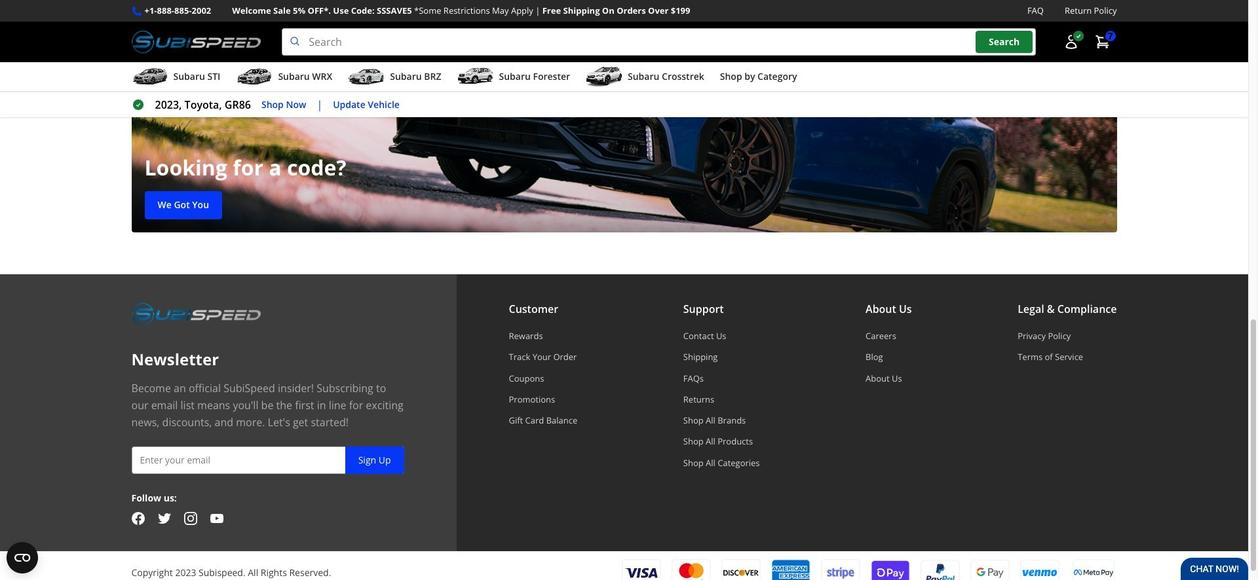 Task type: locate. For each thing, give the bounding box(es) containing it.
a subaru wrx thumbnail image image
[[236, 67, 273, 87]]

open widget image
[[7, 543, 38, 574]]

mastercard image
[[672, 560, 711, 581]]

1 vertical spatial subispeed logo image
[[131, 301, 261, 329]]

googlepay image
[[971, 560, 1010, 581]]

visa image
[[622, 560, 661, 581]]

2 subispeed logo image from the top
[[131, 301, 261, 329]]

a subaru brz thumbnail image image
[[348, 67, 385, 87]]

shoppay image
[[871, 560, 910, 581]]

amex image
[[771, 560, 811, 581]]

facebook logo image
[[131, 512, 145, 526]]

twitter logo image
[[158, 512, 171, 526]]

a subaru forester thumbnail image image
[[457, 67, 494, 87]]

a subaru crosstrek thumbnail image image
[[586, 67, 623, 87]]

subispeed logo image
[[131, 28, 261, 56], [131, 301, 261, 329]]

discover image
[[721, 560, 761, 581]]

youtube logo image
[[210, 512, 223, 526]]

0 vertical spatial subispeed logo image
[[131, 28, 261, 56]]



Task type: describe. For each thing, give the bounding box(es) containing it.
instagram logo image
[[184, 512, 197, 526]]

stripe image
[[821, 560, 860, 581]]

Enter your email text field
[[131, 447, 404, 475]]

venmo image
[[1020, 560, 1060, 581]]

1 subispeed logo image from the top
[[131, 28, 261, 56]]

a subaru sti thumbnail image image
[[131, 67, 168, 87]]

paypal image
[[921, 560, 960, 581]]

button image
[[1064, 34, 1079, 50]]

search input field
[[282, 28, 1036, 56]]

metapay image
[[1074, 570, 1114, 577]]



Task type: vqa. For each thing, say whether or not it's contained in the screenshot.
the GRM113049 GrimmSpeed Top Mount Intercooler 2022+ Subaru WRX, image
no



